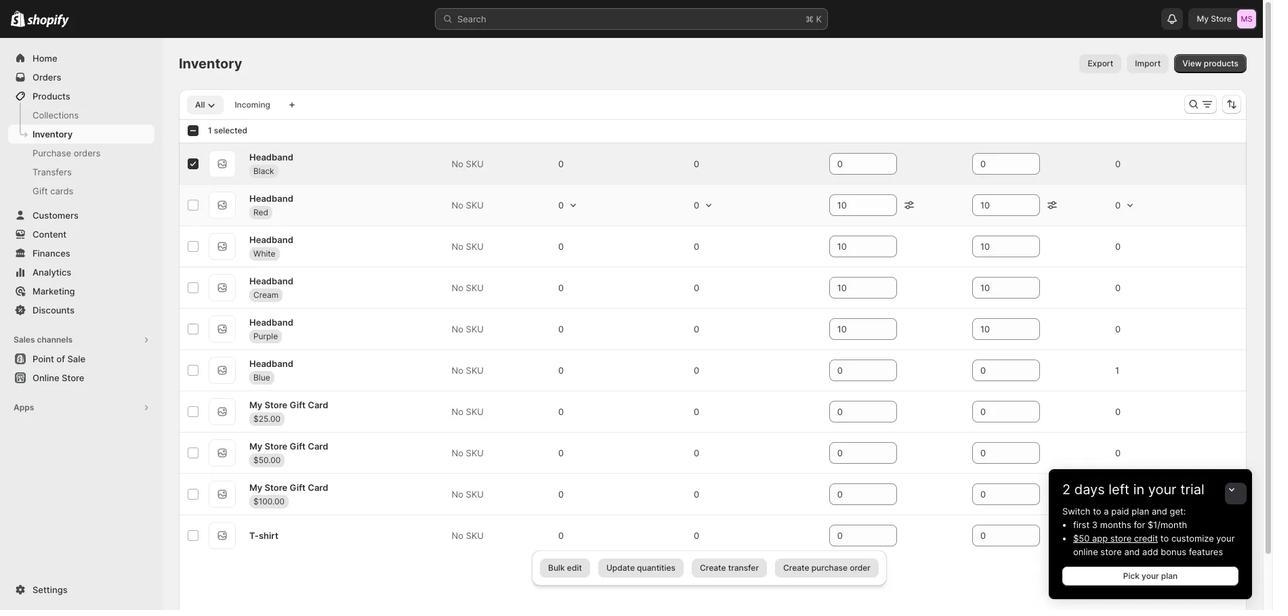 Task type: describe. For each thing, give the bounding box(es) containing it.
customize
[[1172, 534, 1215, 544]]

transfer
[[729, 563, 759, 574]]

no for headband black
[[452, 159, 464, 169]]

cream link
[[249, 288, 283, 302]]

headband blue
[[249, 358, 293, 383]]

to customize your online store and add bonus features
[[1074, 534, 1236, 558]]

settings link
[[8, 581, 155, 600]]

$50.00 link
[[249, 454, 285, 467]]

switch
[[1063, 506, 1091, 517]]

$50
[[1074, 534, 1090, 544]]

no for headband purple
[[452, 324, 464, 335]]

update
[[607, 563, 635, 574]]

marketing link
[[8, 282, 155, 301]]

$50 app store credit
[[1074, 534, 1159, 544]]

10 no from the top
[[452, 531, 464, 542]]

blue link
[[249, 371, 274, 385]]

1 button
[[1111, 361, 1139, 380]]

my store
[[1198, 14, 1232, 24]]

bulk edit
[[548, 563, 582, 574]]

headband link for headband red
[[249, 192, 293, 205]]

all button
[[187, 96, 224, 115]]

store inside the to customize your online store and add bonus features
[[1101, 547, 1123, 558]]

gift left cards
[[33, 186, 48, 197]]

2
[[1063, 482, 1071, 498]]

no for headband red
[[452, 200, 464, 211]]

view
[[1183, 58, 1202, 68]]

for
[[1134, 520, 1146, 531]]

1 horizontal spatial inventory
[[179, 56, 242, 72]]

online store button
[[0, 369, 163, 388]]

1 for 1
[[1116, 365, 1120, 376]]

home
[[33, 53, 57, 64]]

create transfer
[[700, 563, 759, 574]]

my store image
[[1238, 9, 1257, 28]]

headband black
[[249, 152, 293, 176]]

selected
[[214, 125, 248, 136]]

red
[[254, 207, 268, 217]]

content link
[[8, 225, 155, 244]]

⌘ k
[[806, 14, 822, 24]]

sku for headband blue
[[466, 365, 484, 376]]

0 horizontal spatial shopify image
[[11, 11, 25, 27]]

$50.00
[[254, 455, 281, 465]]

no for my store gift card $50.00
[[452, 448, 464, 459]]

add
[[1143, 547, 1159, 558]]

store for online store
[[62, 373, 84, 384]]

order
[[850, 563, 871, 574]]

point of sale link
[[8, 350, 155, 369]]

no sku for headband white
[[452, 241, 484, 252]]

t-shirt link
[[249, 529, 279, 543]]

inventory link
[[8, 125, 155, 144]]

no for headband white
[[452, 241, 464, 252]]

sku for headband black
[[466, 159, 484, 169]]

edit
[[567, 563, 582, 574]]

no sku for headband red
[[452, 200, 484, 211]]

your inside the to customize your online store and add bonus features
[[1217, 534, 1236, 544]]

white
[[254, 248, 276, 259]]

create purchase order button
[[776, 559, 879, 578]]

quantities
[[637, 563, 676, 574]]

analytics link
[[8, 263, 155, 282]]

t-shirt
[[249, 531, 279, 542]]

app
[[1093, 534, 1109, 544]]

all
[[195, 100, 205, 110]]

no for headband blue
[[452, 365, 464, 376]]

content
[[33, 229, 67, 240]]

purchase
[[33, 148, 71, 159]]

online
[[1074, 547, 1099, 558]]

discounts link
[[8, 301, 155, 320]]

store for my store gift card $100.00
[[265, 482, 288, 493]]

$1/month
[[1148, 520, 1188, 531]]

view products link
[[1175, 54, 1247, 73]]

search
[[458, 14, 487, 24]]

to inside the to customize your online store and add bonus features
[[1161, 534, 1170, 544]]

my store gift card $100.00
[[249, 482, 328, 507]]

gift for my store gift card $25.00
[[290, 400, 306, 410]]

first 3 months for $1/month
[[1074, 520, 1188, 531]]

export
[[1088, 58, 1114, 68]]

headband red
[[249, 193, 293, 217]]

blue
[[254, 373, 270, 383]]

products link
[[8, 87, 155, 106]]

and for store
[[1125, 547, 1141, 558]]

point of sale
[[33, 354, 85, 365]]

get:
[[1171, 506, 1187, 517]]

my for my store
[[1198, 14, 1209, 24]]

collections link
[[8, 106, 155, 125]]

create purchase order
[[784, 563, 871, 574]]

10 sku from the top
[[466, 531, 484, 542]]

tab list containing all
[[184, 95, 281, 115]]

2 days left in your trial element
[[1049, 505, 1253, 600]]

orders
[[74, 148, 101, 159]]

headband for headband blue
[[249, 358, 293, 369]]

sales
[[14, 335, 35, 345]]

pick
[[1124, 572, 1140, 582]]

purchase orders
[[33, 148, 101, 159]]

apps button
[[8, 399, 155, 418]]

sku for headband red
[[466, 200, 484, 211]]

discounts
[[33, 305, 75, 316]]

headband for headband white
[[249, 234, 293, 245]]

t-
[[249, 531, 259, 542]]

headband link for headband cream
[[249, 274, 293, 288]]

update quantities
[[607, 563, 676, 574]]

no sku for my store gift card $100.00
[[452, 489, 484, 500]]

headband for headband black
[[249, 152, 293, 162]]

my store gift card $25.00
[[249, 400, 328, 424]]

no sku for my store gift card $50.00
[[452, 448, 484, 459]]

my for my store gift card $50.00
[[249, 441, 263, 452]]

black link
[[249, 164, 278, 178]]

credit
[[1135, 534, 1159, 544]]

products
[[33, 91, 70, 102]]

$25.00 link
[[249, 413, 285, 426]]

transfers
[[33, 167, 72, 178]]

sku for headband cream
[[466, 283, 484, 294]]

my for my store gift card $25.00
[[249, 400, 263, 410]]

no for my store gift card $25.00
[[452, 407, 464, 418]]

in
[[1134, 482, 1145, 498]]

gift cards link
[[8, 182, 155, 201]]

paid
[[1112, 506, 1130, 517]]

sku for headband purple
[[466, 324, 484, 335]]

my store gift card $50.00
[[249, 441, 328, 465]]

headband for headband cream
[[249, 276, 293, 286]]



Task type: locate. For each thing, give the bounding box(es) containing it.
8 sku from the top
[[466, 448, 484, 459]]

1 vertical spatial inventory
[[33, 129, 73, 140]]

1 no from the top
[[452, 159, 464, 169]]

1
[[208, 125, 212, 136], [1116, 365, 1120, 376]]

store
[[1212, 14, 1232, 24], [62, 373, 84, 384], [265, 400, 288, 410], [265, 441, 288, 452], [265, 482, 288, 493]]

to
[[1094, 506, 1102, 517], [1161, 534, 1170, 544]]

headband up black
[[249, 152, 293, 162]]

card inside my store gift card $100.00
[[308, 482, 328, 493]]

card
[[308, 400, 328, 410], [308, 441, 328, 452], [308, 482, 328, 493]]

bulk edit button
[[540, 559, 590, 578]]

3 my store gift card link from the top
[[249, 481, 328, 495]]

2 no from the top
[[452, 200, 464, 211]]

inventory inside inventory link
[[33, 129, 73, 140]]

gift down the headband blue
[[290, 400, 306, 410]]

4 sku from the top
[[466, 283, 484, 294]]

1 vertical spatial 1
[[1116, 365, 1120, 376]]

2 card from the top
[[308, 441, 328, 452]]

no sku for headband cream
[[452, 283, 484, 294]]

1 inside dropdown button
[[1116, 365, 1120, 376]]

features
[[1190, 547, 1224, 558]]

view products
[[1183, 58, 1239, 68]]

marketing
[[33, 286, 75, 297]]

finances link
[[8, 244, 155, 263]]

5 no from the top
[[452, 324, 464, 335]]

8 no sku from the top
[[452, 448, 484, 459]]

create inside button
[[784, 563, 810, 574]]

collections
[[33, 110, 79, 121]]

cream
[[254, 290, 279, 300]]

1 horizontal spatial plan
[[1162, 572, 1178, 582]]

no sku for headband black
[[452, 159, 484, 169]]

6 headband link from the top
[[249, 357, 293, 370]]

my left my store icon at the right top of the page
[[1198, 14, 1209, 24]]

4 no sku from the top
[[452, 283, 484, 294]]

headband for headband red
[[249, 193, 293, 204]]

products
[[1205, 58, 1239, 68]]

headband link for headband blue
[[249, 357, 293, 370]]

card inside my store gift card $25.00
[[308, 400, 328, 410]]

your
[[1149, 482, 1177, 498], [1217, 534, 1236, 544], [1142, 572, 1160, 582]]

headband link up 'white'
[[249, 233, 293, 246]]

my store gift card link up '$50.00'
[[249, 440, 328, 453]]

store for my store gift card $25.00
[[265, 400, 288, 410]]

1 selected
[[208, 125, 248, 136]]

pick your plan
[[1124, 572, 1178, 582]]

store down months
[[1111, 534, 1132, 544]]

channels
[[37, 335, 73, 345]]

no for headband cream
[[452, 283, 464, 294]]

online
[[33, 373, 59, 384]]

analytics
[[33, 267, 71, 278]]

2 vertical spatial card
[[308, 482, 328, 493]]

2 days left in your trial button
[[1049, 470, 1253, 498]]

my inside my store gift card $100.00
[[249, 482, 263, 493]]

and left "add"
[[1125, 547, 1141, 558]]

2 create from the left
[[784, 563, 810, 574]]

plan down bonus
[[1162, 572, 1178, 582]]

4 no from the top
[[452, 283, 464, 294]]

6 sku from the top
[[466, 365, 484, 376]]

store up $25.00
[[265, 400, 288, 410]]

black
[[254, 166, 274, 176]]

3 sku from the top
[[466, 241, 484, 252]]

headband link for headband purple
[[249, 316, 293, 329]]

1 card from the top
[[308, 400, 328, 410]]

card up my store gift card $50.00
[[308, 400, 328, 410]]

incoming link
[[227, 96, 279, 115]]

store down sale
[[62, 373, 84, 384]]

switch to a paid plan and get:
[[1063, 506, 1187, 517]]

2 vertical spatial my store gift card link
[[249, 481, 328, 495]]

apps
[[14, 403, 34, 413]]

orders link
[[8, 68, 155, 87]]

incoming
[[235, 100, 270, 110]]

store inside button
[[62, 373, 84, 384]]

sku
[[466, 159, 484, 169], [466, 200, 484, 211], [466, 241, 484, 252], [466, 283, 484, 294], [466, 324, 484, 335], [466, 365, 484, 376], [466, 407, 484, 418], [466, 448, 484, 459], [466, 489, 484, 500], [466, 531, 484, 542]]

your inside dropdown button
[[1149, 482, 1177, 498]]

0 vertical spatial to
[[1094, 506, 1102, 517]]

my up $25.00
[[249, 400, 263, 410]]

plan inside pick your plan link
[[1162, 572, 1178, 582]]

0 vertical spatial inventory
[[179, 56, 242, 72]]

1 horizontal spatial shopify image
[[27, 14, 69, 28]]

1 horizontal spatial create
[[784, 563, 810, 574]]

import
[[1136, 58, 1161, 68]]

card down my store gift card $50.00
[[308, 482, 328, 493]]

7 sku from the top
[[466, 407, 484, 418]]

headband link for headband white
[[249, 233, 293, 246]]

gift cards
[[33, 186, 73, 197]]

1 for 1 selected
[[208, 125, 212, 136]]

home link
[[8, 49, 155, 68]]

online store
[[33, 373, 84, 384]]

2 headband from the top
[[249, 193, 293, 204]]

1 vertical spatial to
[[1161, 534, 1170, 544]]

0 vertical spatial my store gift card link
[[249, 398, 328, 412]]

sales channels button
[[8, 331, 155, 350]]

first
[[1074, 520, 1090, 531]]

1 my store gift card link from the top
[[249, 398, 328, 412]]

my store gift card link up $100.00
[[249, 481, 328, 495]]

⌘
[[806, 14, 814, 24]]

my store gift card link up $25.00
[[249, 398, 328, 412]]

sale
[[67, 354, 85, 365]]

my up $100.00
[[249, 482, 263, 493]]

2 sku from the top
[[466, 200, 484, 211]]

5 no sku from the top
[[452, 324, 484, 335]]

5 sku from the top
[[466, 324, 484, 335]]

headband link up black
[[249, 150, 293, 164]]

to down $1/month
[[1161, 534, 1170, 544]]

headband link up 'red'
[[249, 192, 293, 205]]

gift inside my store gift card $50.00
[[290, 441, 306, 452]]

sku for my store gift card $50.00
[[466, 448, 484, 459]]

1 horizontal spatial 1
[[1116, 365, 1120, 376]]

gift down my store gift card $50.00
[[290, 482, 306, 493]]

online store link
[[8, 369, 155, 388]]

3 headband from the top
[[249, 234, 293, 245]]

create for create purchase order
[[784, 563, 810, 574]]

gift down my store gift card $25.00
[[290, 441, 306, 452]]

2 my store gift card link from the top
[[249, 440, 328, 453]]

0 vertical spatial 1
[[208, 125, 212, 136]]

store left my store icon at the right top of the page
[[1212, 14, 1232, 24]]

bulk
[[548, 563, 565, 574]]

and for plan
[[1152, 506, 1168, 517]]

store up $100.00
[[265, 482, 288, 493]]

1 vertical spatial plan
[[1162, 572, 1178, 582]]

10 no sku from the top
[[452, 531, 484, 542]]

finances
[[33, 248, 70, 259]]

your up features on the bottom right of page
[[1217, 534, 1236, 544]]

6 no sku from the top
[[452, 365, 484, 376]]

headband up 'red'
[[249, 193, 293, 204]]

1 horizontal spatial to
[[1161, 534, 1170, 544]]

settings
[[33, 585, 68, 596]]

1 vertical spatial your
[[1217, 534, 1236, 544]]

card for my store gift card $100.00
[[308, 482, 328, 493]]

shopify image
[[11, 11, 25, 27], [27, 14, 69, 28]]

my store gift card link for my store gift card $50.00
[[249, 440, 328, 453]]

1 headband link from the top
[[249, 150, 293, 164]]

None number field
[[830, 153, 877, 175], [973, 153, 1020, 175], [830, 195, 877, 216], [973, 195, 1020, 216], [830, 236, 877, 258], [973, 236, 1020, 258], [830, 277, 877, 299], [973, 277, 1020, 299], [830, 319, 877, 340], [973, 319, 1020, 340], [830, 360, 877, 382], [973, 360, 1020, 382], [830, 401, 877, 423], [973, 401, 1020, 423], [830, 443, 877, 464], [973, 443, 1020, 464], [830, 484, 877, 506], [973, 484, 1020, 506], [830, 525, 877, 547], [973, 525, 1020, 547], [830, 153, 877, 175], [973, 153, 1020, 175], [830, 195, 877, 216], [973, 195, 1020, 216], [830, 236, 877, 258], [973, 236, 1020, 258], [830, 277, 877, 299], [973, 277, 1020, 299], [830, 319, 877, 340], [973, 319, 1020, 340], [830, 360, 877, 382], [973, 360, 1020, 382], [830, 401, 877, 423], [973, 401, 1020, 423], [830, 443, 877, 464], [973, 443, 1020, 464], [830, 484, 877, 506], [973, 484, 1020, 506], [830, 525, 877, 547], [973, 525, 1020, 547]]

1 horizontal spatial and
[[1152, 506, 1168, 517]]

gift
[[33, 186, 48, 197], [290, 400, 306, 410], [290, 441, 306, 452], [290, 482, 306, 493]]

2 no sku from the top
[[452, 200, 484, 211]]

export button
[[1080, 54, 1122, 73]]

your right pick
[[1142, 572, 1160, 582]]

no sku for headband blue
[[452, 365, 484, 376]]

to left a
[[1094, 506, 1102, 517]]

7 no from the top
[[452, 407, 464, 418]]

1 sku from the top
[[466, 159, 484, 169]]

orders
[[33, 72, 61, 83]]

sales channels
[[14, 335, 73, 345]]

0 vertical spatial and
[[1152, 506, 1168, 517]]

headband up the purple
[[249, 317, 293, 328]]

9 no sku from the top
[[452, 489, 484, 500]]

card down my store gift card $25.00
[[308, 441, 328, 452]]

inventory up all dropdown button
[[179, 56, 242, 72]]

5 headband from the top
[[249, 317, 293, 328]]

3 no from the top
[[452, 241, 464, 252]]

0 vertical spatial plan
[[1132, 506, 1150, 517]]

0 horizontal spatial and
[[1125, 547, 1141, 558]]

sku for my store gift card $100.00
[[466, 489, 484, 500]]

purple
[[254, 331, 278, 341]]

create left transfer
[[700, 563, 726, 574]]

my store gift card link for my store gift card $25.00
[[249, 398, 328, 412]]

no sku for my store gift card $25.00
[[452, 407, 484, 418]]

and inside the to customize your online store and add bonus features
[[1125, 547, 1141, 558]]

card for my store gift card $50.00
[[308, 441, 328, 452]]

trial
[[1181, 482, 1205, 498]]

2 headband link from the top
[[249, 192, 293, 205]]

headband link up the purple
[[249, 316, 293, 329]]

2 vertical spatial your
[[1142, 572, 1160, 582]]

3 headband link from the top
[[249, 233, 293, 246]]

$100.00 link
[[249, 495, 289, 509]]

headband up 'white'
[[249, 234, 293, 245]]

create for create transfer
[[700, 563, 726, 574]]

cards
[[50, 186, 73, 197]]

create inside button
[[700, 563, 726, 574]]

1 vertical spatial my store gift card link
[[249, 440, 328, 453]]

my inside my store gift card $25.00
[[249, 400, 263, 410]]

create transfer button
[[692, 559, 767, 578]]

1 vertical spatial card
[[308, 441, 328, 452]]

no for my store gift card $100.00
[[452, 489, 464, 500]]

card inside my store gift card $50.00
[[308, 441, 328, 452]]

7 no sku from the top
[[452, 407, 484, 418]]

update quantities button
[[599, 559, 684, 578]]

store for my store gift card $50.00
[[265, 441, 288, 452]]

my store gift card link for my store gift card $100.00
[[249, 481, 328, 495]]

0 vertical spatial card
[[308, 400, 328, 410]]

gift for my store gift card $50.00
[[290, 441, 306, 452]]

inventory
[[179, 56, 242, 72], [33, 129, 73, 140]]

customers link
[[8, 206, 155, 225]]

1 no sku from the top
[[452, 159, 484, 169]]

store up '$50.00'
[[265, 441, 288, 452]]

0 horizontal spatial inventory
[[33, 129, 73, 140]]

5 headband link from the top
[[249, 316, 293, 329]]

1 create from the left
[[700, 563, 726, 574]]

no sku for headband purple
[[452, 324, 484, 335]]

shirt
[[259, 531, 279, 542]]

headband up cream at the left
[[249, 276, 293, 286]]

card for my store gift card $25.00
[[308, 400, 328, 410]]

8 no from the top
[[452, 448, 464, 459]]

days
[[1075, 482, 1105, 498]]

my inside my store gift card $50.00
[[249, 441, 263, 452]]

headband cream
[[249, 276, 293, 300]]

create
[[700, 563, 726, 574], [784, 563, 810, 574]]

inventory up purchase
[[33, 129, 73, 140]]

of
[[56, 354, 65, 365]]

0
[[559, 159, 564, 169], [694, 159, 700, 169], [1116, 159, 1121, 169], [559, 200, 564, 211], [694, 200, 700, 211], [1116, 200, 1121, 211], [559, 241, 564, 252], [694, 241, 700, 252], [1116, 241, 1121, 252], [559, 283, 564, 294], [694, 283, 700, 294], [1116, 283, 1121, 294], [559, 324, 564, 335], [694, 324, 700, 335], [1116, 324, 1121, 335], [559, 365, 564, 376], [694, 365, 700, 376], [559, 407, 564, 418], [694, 407, 700, 418], [1116, 407, 1121, 418], [559, 448, 564, 459], [694, 448, 700, 459], [1116, 448, 1121, 459], [559, 489, 564, 500], [694, 489, 700, 500], [559, 531, 564, 542], [694, 531, 700, 542]]

headband link for headband black
[[249, 150, 293, 164]]

6 headband from the top
[[249, 358, 293, 369]]

store inside my store gift card $25.00
[[265, 400, 288, 410]]

9 no from the top
[[452, 489, 464, 500]]

gift inside my store gift card $25.00
[[290, 400, 306, 410]]

my up '$50.00'
[[249, 441, 263, 452]]

point of sale button
[[0, 350, 163, 369]]

my for my store gift card $100.00
[[249, 482, 263, 493]]

gift inside my store gift card $100.00
[[290, 482, 306, 493]]

0 vertical spatial store
[[1111, 534, 1132, 544]]

store for my store
[[1212, 14, 1232, 24]]

sku for my store gift card $25.00
[[466, 407, 484, 418]]

1 vertical spatial and
[[1125, 547, 1141, 558]]

headband link up cream at the left
[[249, 274, 293, 288]]

plan up "for"
[[1132, 506, 1150, 517]]

3 card from the top
[[308, 482, 328, 493]]

tab list
[[184, 95, 281, 115]]

and up $1/month
[[1152, 506, 1168, 517]]

0 horizontal spatial to
[[1094, 506, 1102, 517]]

0 horizontal spatial 1
[[208, 125, 212, 136]]

4 headband from the top
[[249, 276, 293, 286]]

your right in
[[1149, 482, 1177, 498]]

3
[[1093, 520, 1098, 531]]

3 no sku from the top
[[452, 241, 484, 252]]

0 horizontal spatial create
[[700, 563, 726, 574]]

sku for headband white
[[466, 241, 484, 252]]

1 headband from the top
[[249, 152, 293, 162]]

k
[[817, 14, 822, 24]]

1 vertical spatial store
[[1101, 547, 1123, 558]]

store down $50 app store credit at the bottom right of the page
[[1101, 547, 1123, 558]]

headband link up blue
[[249, 357, 293, 370]]

headband white
[[249, 234, 293, 259]]

2 days left in your trial
[[1063, 482, 1205, 498]]

store inside my store gift card $50.00
[[265, 441, 288, 452]]

pick your plan link
[[1063, 567, 1239, 586]]

headband for headband purple
[[249, 317, 293, 328]]

purchase orders link
[[8, 144, 155, 163]]

4 headband link from the top
[[249, 274, 293, 288]]

0 vertical spatial your
[[1149, 482, 1177, 498]]

headband
[[249, 152, 293, 162], [249, 193, 293, 204], [249, 234, 293, 245], [249, 276, 293, 286], [249, 317, 293, 328], [249, 358, 293, 369]]

store inside my store gift card $100.00
[[265, 482, 288, 493]]

my store gift card link
[[249, 398, 328, 412], [249, 440, 328, 453], [249, 481, 328, 495]]

red link
[[249, 206, 273, 219]]

6 no from the top
[[452, 365, 464, 376]]

9 sku from the top
[[466, 489, 484, 500]]

0 horizontal spatial plan
[[1132, 506, 1150, 517]]

create left purchase
[[784, 563, 810, 574]]

headband up blue
[[249, 358, 293, 369]]

gift for my store gift card $100.00
[[290, 482, 306, 493]]



Task type: vqa. For each thing, say whether or not it's contained in the screenshot.
top the "Cards"
no



